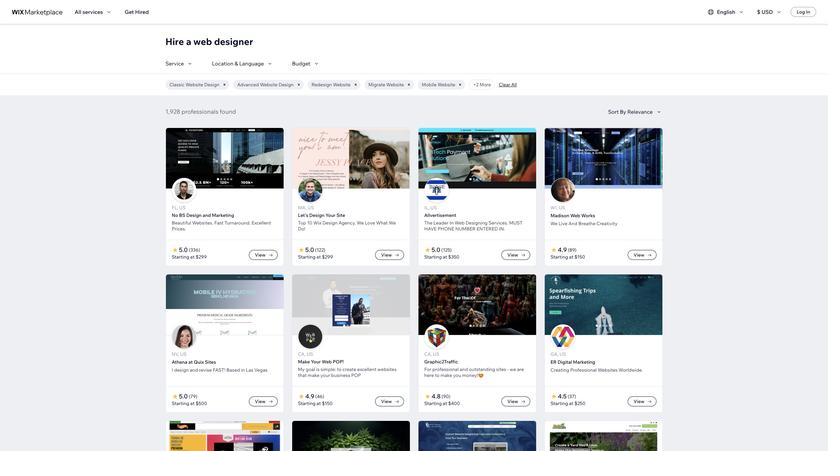 Task type: locate. For each thing, give the bounding box(es) containing it.
starting down 4.5
[[551, 401, 569, 407]]

marketing up "professional"
[[574, 359, 596, 365]]

1,928 professionals found
[[166, 108, 236, 115]]

hire
[[166, 36, 184, 47]]

top
[[298, 220, 306, 226]]

at inside make your web pop! element
[[317, 401, 321, 407]]

10
[[307, 220, 313, 226]]

we left love
[[357, 220, 364, 226]]

leader
[[434, 220, 449, 226]]

us inside athena at quix sites element
[[180, 351, 187, 357]]

to right here
[[435, 373, 440, 379]]

(
[[189, 247, 190, 253], [315, 247, 317, 253], [442, 247, 443, 253], [568, 247, 570, 253], [189, 394, 190, 400], [316, 394, 317, 400], [442, 394, 444, 400], [568, 394, 570, 400]]

madison
[[551, 213, 570, 219]]

creativity
[[597, 221, 618, 227]]

5.0 left 336
[[179, 246, 188, 254]]

filter by group
[[166, 80, 517, 90]]

design down let's design your site
[[323, 220, 338, 226]]

for professional and outstanding sites - we are here to make you money!😍
[[425, 367, 524, 379]]

) inside 5.0 ( 79 )
[[196, 394, 198, 400]]

view inside no bs design and marketing element
[[255, 252, 266, 258]]

and inside athena at quix sites element
[[190, 367, 198, 373]]

at for 4.5 ( 37 )
[[570, 401, 574, 407]]

2 $299 from the left
[[322, 254, 333, 260]]

starting for 5.0 ( 122 )
[[298, 254, 316, 260]]

1 horizontal spatial your
[[326, 212, 336, 218]]

1 ca, us from the left
[[298, 351, 313, 357]]

( up starting at $350
[[442, 247, 443, 253]]

4.8 ( 90 )
[[432, 393, 451, 400]]

$299 down 336
[[196, 254, 207, 260]]

5.0 left 122
[[306, 246, 314, 254]]

design for no bs design and marketing
[[187, 212, 202, 218]]

starting down the 5.0 ( 125 )
[[425, 254, 442, 260]]

in right log
[[807, 9, 811, 15]]

starting down '5.0 ( 336 )'
[[172, 254, 189, 260]]

5.0 inside let's design your site element
[[306, 246, 314, 254]]

1 horizontal spatial marketing
[[574, 359, 596, 365]]

and up websites.
[[203, 212, 211, 218]]

make your web pop!
[[298, 359, 344, 365]]

( inside 4.9 ( 89 )
[[568, 247, 570, 253]]

us up make
[[307, 351, 313, 357]]

garcia landscaping image
[[545, 421, 663, 451]]

1 horizontal spatial in
[[807, 9, 811, 15]]

4.9 inside make your web pop! element
[[306, 393, 315, 400]]

view link inside let's design your site element
[[376, 250, 404, 260]]

entered
[[477, 226, 499, 232]]

view inside let's design your site element
[[382, 252, 392, 258]]

j place social image
[[292, 128, 410, 188]]

location & language
[[212, 60, 264, 67]]

view inside allvertisement element
[[508, 252, 519, 258]]

1 vertical spatial starting at $150
[[298, 401, 333, 407]]

1 horizontal spatial $299
[[322, 254, 333, 260]]

at for 5.0 ( 79 )
[[190, 401, 195, 407]]

1 horizontal spatial ca,
[[425, 351, 432, 357]]

athena
[[172, 359, 188, 365]]

view link inside graphic2traffic element
[[502, 397, 531, 407]]

4.9 for 4.9 ( 46 )
[[306, 393, 315, 400]]

4.9 left 46
[[306, 393, 315, 400]]

fintech payment solu image
[[419, 128, 537, 188]]

view link inside allvertisement element
[[502, 250, 531, 260]]

1 ca, from the left
[[298, 351, 306, 357]]

at inside the madison web works element
[[570, 254, 574, 260]]

view link for 5.0 ( 122 )
[[376, 250, 404, 260]]

at down 90
[[443, 401, 448, 407]]

view inside the madison web works element
[[634, 252, 645, 258]]

0 vertical spatial 4.9
[[558, 246, 567, 254]]

mobile
[[422, 82, 437, 88]]

) inside 4.5 ( 37 )
[[575, 394, 577, 400]]

2 horizontal spatial and
[[460, 367, 468, 373]]

and inside for professional and outstanding sites - we are here to make you money!😍
[[460, 367, 468, 373]]

( for 4.8 ( 90 )
[[442, 394, 444, 400]]

( for 5.0 ( 79 )
[[189, 394, 190, 400]]

starting down the 4.8 on the right
[[425, 401, 442, 407]]

my goal is simple: to create excellent websites that make your business pop
[[298, 367, 397, 379]]

sort by relevance
[[609, 109, 653, 115]]

( right 4.5
[[568, 394, 570, 400]]

at down '125'
[[443, 254, 448, 260]]

0 horizontal spatial $150
[[322, 401, 333, 407]]

mundo systems image
[[545, 128, 663, 188]]

excellent
[[252, 220, 271, 226]]

let's
[[298, 212, 309, 218]]

at down 46
[[317, 401, 321, 407]]

starting down 5.0 ( 122 )
[[298, 254, 316, 260]]

to down pop!
[[337, 367, 342, 373]]

us inside allvertisement element
[[431, 205, 437, 211]]

4 website from the left
[[387, 82, 404, 88]]

2 website from the left
[[260, 82, 278, 88]]

) inside 4.9 ( 46 )
[[323, 394, 324, 400]]

graphic2traffic
[[425, 359, 458, 365]]

( for 5.0 ( 122 )
[[315, 247, 317, 253]]

2 ca, us from the left
[[425, 351, 440, 357]]

1 horizontal spatial make
[[441, 373, 453, 379]]

1 horizontal spatial web
[[455, 220, 465, 226]]

starting at $150 down 4.9 ( 89 )
[[551, 254, 586, 260]]

view inside er digital marketing element
[[634, 399, 645, 405]]

( inside the 5.0 ( 125 )
[[442, 247, 443, 253]]

hire a web designer
[[166, 36, 253, 47]]

ma,
[[298, 205, 307, 211]]

ga,
[[551, 351, 559, 357]]

a
[[186, 36, 192, 47]]

us for 4.8 ( 90 )
[[433, 351, 440, 357]]

starting down 5.0 ( 79 )
[[172, 401, 189, 407]]

ca, for 4.8
[[425, 351, 432, 357]]

driving terps image
[[292, 421, 410, 451]]

( inside '5.0 ( 336 )'
[[189, 247, 190, 253]]

0 vertical spatial your
[[326, 212, 336, 218]]

migrate website
[[369, 82, 404, 88]]

clear all button
[[499, 82, 517, 88]]

web
[[571, 213, 581, 219], [455, 220, 465, 226], [322, 359, 332, 365]]

us inside graphic2traffic element
[[433, 351, 440, 357]]

at down "89"
[[570, 254, 574, 260]]

$150 down "89"
[[575, 254, 586, 260]]

us right wi,
[[559, 205, 566, 211]]

us inside the madison web works element
[[559, 205, 566, 211]]

1 horizontal spatial 4.9
[[558, 246, 567, 254]]

website for mobile
[[438, 82, 456, 88]]

make inside for professional and outstanding sites - we are here to make you money!😍
[[441, 373, 453, 379]]

$400
[[449, 401, 460, 407]]

number
[[456, 226, 476, 232]]

+2 more
[[474, 82, 491, 88]]

1 horizontal spatial to
[[435, 373, 440, 379]]

website right classic
[[186, 82, 203, 88]]

) inside 5.0 ( 122 )
[[324, 247, 326, 253]]

view link inside the madison web works element
[[628, 250, 657, 260]]

1 vertical spatial in
[[450, 220, 454, 226]]

love collectables image
[[419, 275, 537, 335]]

and left the outstanding
[[460, 367, 468, 373]]

0 horizontal spatial ca,
[[298, 351, 306, 357]]

graphic2traffic image
[[425, 325, 449, 349]]

er
[[551, 359, 557, 365]]

ca, up make
[[298, 351, 306, 357]]

$150 down 46
[[322, 401, 333, 407]]

to
[[337, 367, 342, 373], [435, 373, 440, 379]]

services
[[83, 9, 103, 15]]

starting inside no bs design and marketing element
[[172, 254, 189, 260]]

( down wix
[[315, 247, 317, 253]]

( right the 4.8 on the right
[[442, 394, 444, 400]]

us right il,
[[431, 205, 437, 211]]

web
[[194, 36, 212, 47]]

at inside allvertisement element
[[443, 254, 448, 260]]

1 vertical spatial $150
[[322, 401, 333, 407]]

view inside graphic2traffic element
[[508, 399, 519, 405]]

) for 4.9 ( 89 )
[[576, 247, 577, 253]]

starting at $299 inside no bs design and marketing element
[[172, 254, 207, 260]]

view link for 4.9 ( 46 )
[[376, 397, 404, 407]]

web up the simple:
[[322, 359, 332, 365]]

and for 5.0
[[190, 367, 198, 373]]

marketing up fast
[[212, 212, 234, 218]]

) inside 4.8 ( 90 )
[[449, 394, 451, 400]]

design up wix
[[310, 212, 325, 218]]

us inside let's design your site element
[[308, 205, 314, 211]]

0 horizontal spatial web
[[322, 359, 332, 365]]

make your web pop! element
[[175, 274, 829, 413]]

starting inside make your web pop! element
[[298, 401, 316, 407]]

all right clear
[[512, 82, 517, 88]]

wix
[[314, 220, 322, 226]]

starting down 4.9 ( 46 )
[[298, 401, 316, 407]]

ca, us up make
[[298, 351, 313, 357]]

( inside 4.5 ( 37 )
[[568, 394, 570, 400]]

view link inside athena at quix sites element
[[249, 397, 278, 407]]

relevance
[[628, 109, 653, 115]]

starting inside allvertisement element
[[425, 254, 442, 260]]

starting down 4.9 ( 89 )
[[551, 254, 569, 260]]

at inside er digital marketing element
[[570, 401, 574, 407]]

at inside let's design your site element
[[317, 254, 321, 260]]

0 vertical spatial web
[[571, 213, 581, 219]]

+2
[[474, 82, 479, 88]]

$150 for 4.9 ( 46 )
[[322, 401, 333, 407]]

love
[[365, 220, 376, 226]]

) inside 4.9 ( 89 )
[[576, 247, 577, 253]]

by
[[621, 109, 627, 115]]

at inside no bs design and marketing element
[[190, 254, 195, 260]]

you
[[454, 373, 462, 379]]

starting at $150 down 4.9 ( 46 )
[[298, 401, 333, 407]]

us inside er digital marketing element
[[560, 351, 567, 357]]

us right the "nv,"
[[180, 351, 187, 357]]

1 starting at $299 from the left
[[172, 254, 207, 260]]

english
[[718, 9, 736, 15]]

-
[[508, 367, 509, 373]]

starting inside the madison web works element
[[551, 254, 569, 260]]

starting at $400
[[425, 401, 460, 407]]

0 horizontal spatial in
[[450, 220, 454, 226]]

0 horizontal spatial $299
[[196, 254, 207, 260]]

us inside make your web pop! element
[[307, 351, 313, 357]]

$299 for 5.0 ( 122 )
[[322, 254, 333, 260]]

agency.
[[339, 220, 356, 226]]

view for 5.0 ( 122 )
[[382, 252, 392, 258]]

at left quix
[[189, 359, 193, 365]]

web right 'phone' in the bottom right of the page
[[455, 220, 465, 226]]

design down location
[[205, 82, 220, 88]]

ca, us inside graphic2traffic element
[[425, 351, 440, 357]]

allvertisement element
[[301, 128, 829, 266]]

athena at quix sites
[[172, 359, 216, 365]]

us for 5.0 ( 125 )
[[431, 205, 437, 211]]

1 make from the left
[[308, 373, 320, 379]]

nv,
[[172, 351, 179, 357]]

( up starting at $500 on the bottom left
[[189, 394, 190, 400]]

5.0 up starting at $350
[[432, 246, 441, 254]]

starting inside graphic2traffic element
[[425, 401, 442, 407]]

4.9 left "89"
[[558, 246, 567, 254]]

( inside 4.8 ( 90 )
[[442, 394, 444, 400]]

( inside 4.9 ( 46 )
[[316, 394, 317, 400]]

view for 4.9 ( 89 )
[[634, 252, 645, 258]]

wi,
[[551, 205, 558, 211]]

for
[[425, 367, 432, 373]]

starting at $150 for 4.9 ( 46 )
[[298, 401, 333, 407]]

design inside no bs design and marketing element
[[187, 212, 202, 218]]

) inside the 5.0 ( 125 )
[[451, 247, 452, 253]]

your left site
[[326, 212, 336, 218]]

to inside my goal is simple: to create excellent websites that make your business pop
[[337, 367, 342, 373]]

make left 'you'
[[441, 373, 453, 379]]

view link inside make your web pop! element
[[376, 397, 404, 407]]

us inside no bs design and marketing element
[[179, 205, 186, 211]]

at down 79
[[190, 401, 195, 407]]

at
[[190, 254, 195, 260], [317, 254, 321, 260], [443, 254, 448, 260], [570, 254, 574, 260], [189, 359, 193, 365], [190, 401, 195, 407], [317, 401, 321, 407], [443, 401, 448, 407], [570, 401, 574, 407]]

mobile website
[[422, 82, 456, 88]]

0 horizontal spatial marketing
[[212, 212, 234, 218]]

us for 5.0 ( 79 )
[[180, 351, 187, 357]]

ca, inside graphic2traffic element
[[425, 351, 432, 357]]

design inside top 10 wix design agency. we love what we do!
[[323, 220, 338, 226]]

ca, inside make your web pop! element
[[298, 351, 306, 357]]

us for 4.5 ( 37 )
[[560, 351, 567, 357]]

view for 5.0 ( 79 )
[[255, 399, 266, 405]]

website right migrate
[[387, 82, 404, 88]]

at for 5.0 ( 125 )
[[443, 254, 448, 260]]

4.9 for 4.9 ( 89 )
[[558, 246, 567, 254]]

creating
[[551, 367, 570, 373]]

starting at $150
[[551, 254, 586, 260], [298, 401, 333, 407]]

ca, us for 4.9
[[298, 351, 313, 357]]

0 horizontal spatial ca, us
[[298, 351, 313, 357]]

the
[[425, 220, 433, 226]]

1 vertical spatial 4.9
[[306, 393, 315, 400]]

1 vertical spatial all
[[512, 82, 517, 88]]

starting at $150 inside make your web pop! element
[[298, 401, 333, 407]]

us up 'digital' on the right bottom of the page
[[560, 351, 567, 357]]

view for 5.0 ( 336 )
[[255, 252, 266, 258]]

all left services
[[75, 9, 81, 15]]

5.0 inside no bs design and marketing element
[[179, 246, 188, 254]]

2 make from the left
[[441, 373, 453, 379]]

beautiful websites. fast turnaround. excellent prices.
[[172, 220, 271, 232]]

1 vertical spatial your
[[311, 359, 321, 365]]

quix
[[194, 359, 204, 365]]

view link inside no bs design and marketing element
[[249, 250, 278, 260]]

view link for 4.8 ( 90 )
[[502, 397, 531, 407]]

1 horizontal spatial we
[[389, 220, 396, 226]]

5.0 for 5.0 ( 122 )
[[306, 246, 314, 254]]

) for 4.5 ( 37 )
[[575, 394, 577, 400]]

$299 inside let's design your site element
[[322, 254, 333, 260]]

5 website from the left
[[438, 82, 456, 88]]

2 ca, from the left
[[425, 351, 432, 357]]

0 vertical spatial in
[[807, 9, 811, 15]]

5.0 inside allvertisement element
[[432, 246, 441, 254]]

ca, for 4.9
[[298, 351, 306, 357]]

ca, up graphic2traffic
[[425, 351, 432, 357]]

design down budget
[[279, 82, 294, 88]]

us up graphic2traffic
[[433, 351, 440, 357]]

0 vertical spatial marketing
[[212, 212, 234, 218]]

your up is
[[311, 359, 321, 365]]

)
[[199, 247, 200, 253], [324, 247, 326, 253], [451, 247, 452, 253], [576, 247, 577, 253], [196, 394, 198, 400], [323, 394, 324, 400], [449, 394, 451, 400], [575, 394, 577, 400]]

we right 'what'
[[389, 220, 396, 226]]

ca, us up graphic2traffic
[[425, 351, 440, 357]]

1 horizontal spatial ca, us
[[425, 351, 440, 357]]

2 horizontal spatial we
[[551, 221, 558, 227]]

website right advanced
[[260, 82, 278, 88]]

( down is
[[316, 394, 317, 400]]

4.9 inside the madison web works element
[[558, 246, 567, 254]]

pop!
[[333, 359, 344, 365]]

view inside make your web pop! element
[[382, 399, 392, 405]]

0 horizontal spatial your
[[311, 359, 321, 365]]

0 horizontal spatial starting at $150
[[298, 401, 333, 407]]

and down athena at quix sites
[[190, 367, 198, 373]]

0 vertical spatial $150
[[575, 254, 586, 260]]

) inside '5.0 ( 336 )'
[[199, 247, 200, 253]]

fl, us
[[172, 205, 186, 211]]

0 horizontal spatial 4.9
[[306, 393, 315, 400]]

) for 5.0 ( 125 )
[[451, 247, 452, 253]]

starting for 4.5 ( 37 )
[[551, 401, 569, 407]]

us right ma,
[[308, 205, 314, 211]]

( inside 5.0 ( 122 )
[[315, 247, 317, 253]]

at inside graphic2traffic element
[[443, 401, 448, 407]]

in inside the leader in web designing services. must have phone number entered in.
[[450, 220, 454, 226]]

5.0 up starting at $500 on the bottom left
[[179, 393, 188, 400]]

1 website from the left
[[186, 82, 203, 88]]

$299 inside no bs design and marketing element
[[196, 254, 207, 260]]

design for classic website design
[[205, 82, 220, 88]]

marketing
[[212, 212, 234, 218], [574, 359, 596, 365]]

make right that
[[308, 373, 320, 379]]

3 website from the left
[[333, 82, 351, 88]]

professionals
[[182, 108, 219, 115]]

122
[[317, 247, 324, 253]]

$150 inside the madison web works element
[[575, 254, 586, 260]]

starting inside er digital marketing element
[[551, 401, 569, 407]]

view link inside er digital marketing element
[[628, 397, 657, 407]]

log in button
[[792, 7, 817, 17]]

outstanding
[[469, 367, 496, 373]]

starting at $150 for 4.9 ( 89 )
[[551, 254, 586, 260]]

0 horizontal spatial starting at $299
[[172, 254, 207, 260]]

1 horizontal spatial all
[[512, 82, 517, 88]]

in right leader
[[450, 220, 454, 226]]

revise
[[199, 367, 212, 373]]

madison web works element
[[427, 128, 829, 266]]

) for 4.9 ( 46 )
[[323, 394, 324, 400]]

design up websites.
[[187, 212, 202, 218]]

at down 37
[[570, 401, 574, 407]]

( for 5.0 ( 125 )
[[442, 247, 443, 253]]

at down 122
[[317, 254, 321, 260]]

are
[[518, 367, 524, 373]]

ca, us for 4.8
[[425, 351, 440, 357]]

starting at $150 inside the madison web works element
[[551, 254, 586, 260]]

$150 inside make your web pop! element
[[322, 401, 333, 407]]

starting at $299 down '5.0 ( 336 )'
[[172, 254, 207, 260]]

0 horizontal spatial to
[[337, 367, 342, 373]]

1 $299 from the left
[[196, 254, 207, 260]]

us right fl,
[[179, 205, 186, 211]]

5.0 ( 122 )
[[306, 246, 326, 254]]

1 horizontal spatial $150
[[575, 254, 586, 260]]

at for 5.0 ( 336 )
[[190, 254, 195, 260]]

( down 'beautiful'
[[189, 247, 190, 253]]

what
[[377, 220, 388, 226]]

0 vertical spatial all
[[75, 9, 81, 15]]

( for 5.0 ( 336 )
[[189, 247, 190, 253]]

( inside 5.0 ( 79 )
[[189, 394, 190, 400]]

excellent
[[358, 367, 377, 373]]

view inside athena at quix sites element
[[255, 399, 266, 405]]

website right redesign
[[333, 82, 351, 88]]

2 starting at $299 from the left
[[298, 254, 333, 260]]

$299 for 5.0 ( 336 )
[[196, 254, 207, 260]]

let's design your site image
[[299, 178, 322, 202]]

37
[[570, 394, 575, 400]]

make your web pop! image
[[299, 325, 322, 349]]

) for 4.8 ( 90 )
[[449, 394, 451, 400]]

( for 4.9 ( 89 )
[[568, 247, 570, 253]]

starting at $299 inside let's design your site element
[[298, 254, 333, 260]]

0 horizontal spatial make
[[308, 373, 320, 379]]

) for 5.0 ( 122 )
[[324, 247, 326, 253]]

1 horizontal spatial starting at $299
[[298, 254, 333, 260]]

ca, us inside make your web pop! element
[[298, 351, 313, 357]]

( down and
[[568, 247, 570, 253]]

at down 336
[[190, 254, 195, 260]]

madison web works image
[[551, 178, 575, 202]]

service
[[166, 60, 184, 67]]

business
[[332, 373, 351, 379]]

5.0 inside athena at quix sites element
[[179, 393, 188, 400]]

mobile iv drip image
[[166, 275, 284, 335]]

0 horizontal spatial all
[[75, 9, 81, 15]]

1 horizontal spatial starting at $150
[[551, 254, 586, 260]]

$299 down 122
[[322, 254, 333, 260]]

pop
[[352, 373, 361, 379]]

starting at $299 down 5.0 ( 122 )
[[298, 254, 333, 260]]

us for 5.0 ( 336 )
[[179, 205, 186, 211]]

0 horizontal spatial and
[[190, 367, 198, 373]]

we left live
[[551, 221, 558, 227]]

starting inside let's design your site element
[[298, 254, 316, 260]]

web up and
[[571, 213, 581, 219]]

website right mobile
[[438, 82, 456, 88]]

( for 4.5 ( 37 )
[[568, 394, 570, 400]]

website for classic
[[186, 82, 203, 88]]

1 vertical spatial web
[[455, 220, 465, 226]]

clear
[[499, 82, 511, 88]]

starting inside athena at quix sites element
[[172, 401, 189, 407]]

let's design your site element
[[175, 128, 829, 266]]

0 vertical spatial starting at $150
[[551, 254, 586, 260]]



Task type: describe. For each thing, give the bounding box(es) containing it.
all inside button
[[75, 9, 81, 15]]

at for 5.0 ( 122 )
[[317, 254, 321, 260]]

have
[[425, 226, 437, 232]]

let's design your site
[[298, 212, 346, 218]]

no bs design and marketing image
[[172, 178, 196, 202]]

starting for 4.9 ( 46 )
[[298, 401, 316, 407]]

log
[[798, 9, 806, 15]]

5.0 for 5.0 ( 79 )
[[179, 393, 188, 400]]

4.5 ( 37 )
[[558, 393, 577, 400]]

5.0 for 5.0 ( 336 )
[[179, 246, 188, 254]]

athena at quix sites image
[[172, 325, 196, 349]]

must
[[510, 220, 523, 226]]

at for 4.9 ( 89 )
[[570, 254, 574, 260]]

get hired link
[[125, 8, 149, 16]]

$350
[[449, 254, 460, 260]]

to inside for professional and outstanding sites - we are here to make you money!😍
[[435, 373, 440, 379]]

is
[[316, 367, 320, 373]]

view link for 4.5 ( 37 )
[[628, 397, 657, 407]]

advanced website design
[[238, 82, 294, 88]]

kyle barr portfolio image
[[419, 421, 537, 451]]

125
[[443, 247, 451, 253]]

starting for 4.8 ( 90 )
[[425, 401, 442, 407]]

sites
[[497, 367, 507, 373]]

sites
[[205, 359, 216, 365]]

at for 4.9 ( 46 )
[[317, 401, 321, 407]]

er digital marketing
[[551, 359, 596, 365]]

view for 4.9 ( 46 )
[[382, 399, 392, 405]]

starting at $299 for 5.0 ( 122 )
[[298, 254, 333, 260]]

that
[[298, 373, 307, 379]]

i
[[172, 367, 173, 373]]

336
[[190, 247, 199, 253]]

wi, us
[[551, 205, 566, 211]]

websites
[[378, 367, 397, 373]]

simple:
[[321, 367, 336, 373]]

5.0 ( 125 )
[[432, 246, 452, 254]]

all services
[[75, 9, 103, 15]]

budget button
[[292, 60, 321, 68]]

websites
[[598, 367, 618, 373]]

english button
[[708, 8, 746, 16]]

fl,
[[172, 205, 178, 211]]

jl investors image
[[166, 128, 284, 188]]

starting for 5.0 ( 79 )
[[172, 401, 189, 407]]

at for 4.8 ( 90 )
[[443, 401, 448, 407]]

er digital marketing element
[[427, 274, 829, 413]]

no bs design and marketing
[[172, 212, 234, 218]]

view for 4.8 ( 90 )
[[508, 399, 519, 405]]

in
[[241, 367, 245, 373]]

web inside the leader in web designing services. must have phone number entered in.
[[455, 220, 465, 226]]

prices.
[[172, 226, 186, 232]]

&
[[235, 60, 238, 67]]

$500
[[196, 401, 207, 407]]

i design and revise fast! based in las vegas
[[172, 367, 268, 373]]

4.9 ( 46 )
[[306, 393, 324, 400]]

view link for 5.0 ( 336 )
[[249, 250, 278, 260]]

get
[[125, 9, 134, 15]]

bahamas spearfishing image
[[545, 275, 663, 335]]

( for 4.9 ( 46 )
[[316, 394, 317, 400]]

) for 5.0 ( 336 )
[[199, 247, 200, 253]]

money!😍
[[463, 373, 484, 379]]

er digital marketing image
[[551, 325, 575, 349]]

0 horizontal spatial we
[[357, 220, 364, 226]]

starting at $299 for 5.0 ( 336 )
[[172, 254, 207, 260]]

create
[[343, 367, 357, 373]]

fast!
[[213, 367, 226, 373]]

las
[[246, 367, 254, 373]]

hired
[[135, 9, 149, 15]]

migrate
[[369, 82, 386, 88]]

4.8
[[432, 393, 441, 400]]

based
[[227, 367, 240, 373]]

starting for 5.0 ( 336 )
[[172, 254, 189, 260]]

beautiful
[[172, 220, 191, 226]]

dr dallas dance image
[[292, 275, 410, 335]]

view link for 4.9 ( 89 )
[[628, 250, 657, 260]]

here
[[425, 373, 434, 379]]

redesign
[[312, 82, 332, 88]]

breathe
[[579, 221, 596, 227]]

4.9 ( 89 )
[[558, 246, 577, 254]]

starting for 5.0 ( 125 )
[[425, 254, 442, 260]]

diecast max image
[[166, 421, 284, 451]]

goal
[[306, 367, 315, 373]]

my
[[298, 367, 305, 373]]

classic
[[170, 82, 185, 88]]

no bs design and marketing element
[[48, 128, 829, 266]]

website for redesign
[[333, 82, 351, 88]]

graphic2traffic element
[[301, 274, 829, 413]]

live
[[559, 221, 568, 227]]

us for 4.9 ( 46 )
[[307, 351, 313, 357]]

usd
[[762, 9, 774, 15]]

found
[[220, 108, 236, 115]]

2 vertical spatial web
[[322, 359, 332, 365]]

bs
[[179, 212, 186, 218]]

fast
[[214, 220, 224, 226]]

and for 4.8
[[460, 367, 468, 373]]

log in
[[798, 9, 811, 15]]

digital
[[558, 359, 573, 365]]

2 horizontal spatial web
[[571, 213, 581, 219]]

starting at $350
[[425, 254, 460, 260]]

il,
[[425, 205, 430, 211]]

) for 5.0 ( 79 )
[[196, 394, 198, 400]]

1 horizontal spatial and
[[203, 212, 211, 218]]

websites.
[[192, 220, 213, 226]]

all inside filter by group
[[512, 82, 517, 88]]

vegas
[[255, 367, 268, 373]]

website for migrate
[[387, 82, 404, 88]]

view for 5.0 ( 125 )
[[508, 252, 519, 258]]

view for 4.5 ( 37 )
[[634, 399, 645, 405]]

worldwide.
[[619, 367, 644, 373]]

make
[[298, 359, 310, 365]]

athena at quix sites element
[[48, 274, 829, 413]]

view link for 5.0 ( 125 )
[[502, 250, 531, 260]]

5.0 for 5.0 ( 125 )
[[432, 246, 441, 254]]

site
[[337, 212, 346, 218]]

make inside my goal is simple: to create excellent websites that make your business pop
[[308, 373, 320, 379]]

budget
[[292, 60, 311, 67]]

professional
[[433, 367, 459, 373]]

1 vertical spatial marketing
[[574, 359, 596, 365]]

us for 4.9 ( 89 )
[[559, 205, 566, 211]]

il, us
[[425, 205, 437, 211]]

your
[[321, 373, 330, 379]]

design for advanced website design
[[279, 82, 294, 88]]

view link for 5.0 ( 79 )
[[249, 397, 278, 407]]

clear all
[[499, 82, 517, 88]]

allvertisement image
[[425, 178, 449, 202]]

starting for 4.9 ( 89 )
[[551, 254, 569, 260]]

90
[[444, 394, 449, 400]]

ma, us
[[298, 205, 314, 211]]

no
[[172, 212, 178, 218]]

us for 5.0 ( 122 )
[[308, 205, 314, 211]]

starting at $500
[[172, 401, 207, 407]]

$ usd
[[758, 9, 774, 15]]

location & language button
[[212, 60, 274, 68]]

in inside button
[[807, 9, 811, 15]]

$150 for 4.9 ( 89 )
[[575, 254, 586, 260]]

$250
[[575, 401, 586, 407]]

the leader in web designing services. must have phone number entered in.
[[425, 220, 523, 232]]

website for advanced
[[260, 82, 278, 88]]

location
[[212, 60, 234, 67]]



Task type: vqa. For each thing, say whether or not it's contained in the screenshot.


